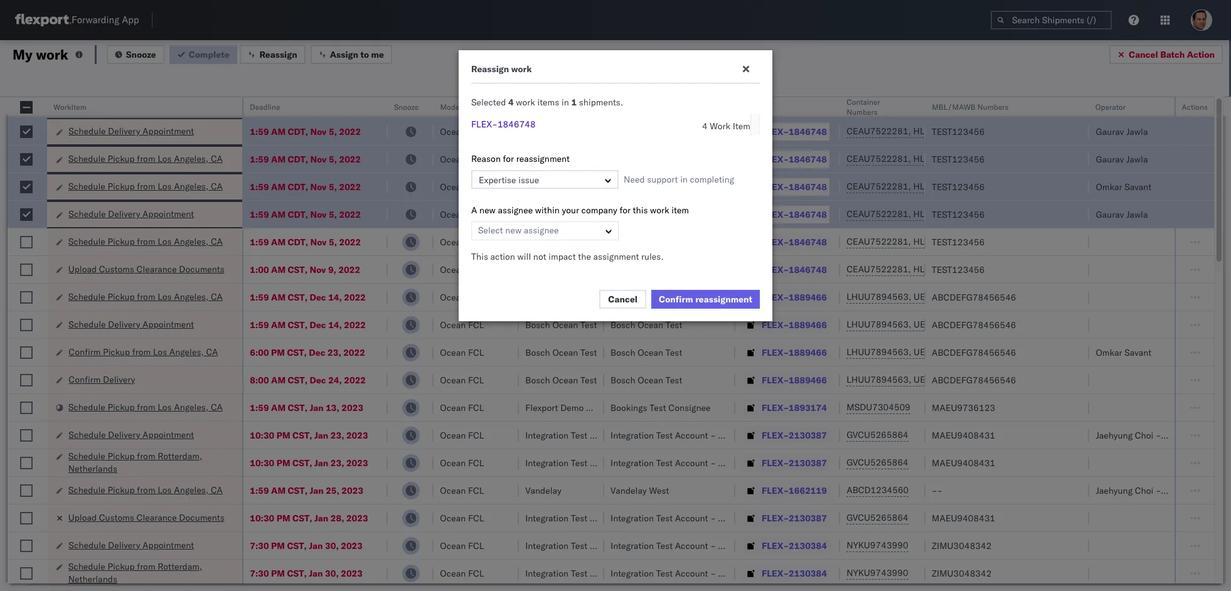 Task type: locate. For each thing, give the bounding box(es) containing it.
2 ocean fcl from the top
[[440, 153, 484, 165]]

6 1:59 from the top
[[250, 292, 269, 303]]

netherlands
[[68, 463, 117, 474], [68, 573, 117, 585]]

flex-1889466
[[762, 292, 827, 303], [762, 319, 827, 330], [762, 347, 827, 358], [762, 374, 827, 386]]

5 integration test account - karl lagerfeld from the top
[[611, 568, 774, 579]]

1:59 for schedule pickup from los angeles, ca link related to 2nd schedule pickup from los angeles, ca button from the top of the page
[[250, 181, 269, 192]]

expertise
[[479, 174, 516, 186]]

in right support
[[680, 174, 688, 185]]

1 vertical spatial 4
[[702, 121, 708, 132]]

bosch
[[525, 126, 550, 137], [525, 153, 550, 165], [611, 153, 636, 165], [525, 181, 550, 192], [611, 181, 636, 192], [525, 209, 550, 220], [611, 209, 636, 220], [525, 236, 550, 248], [611, 236, 636, 248], [525, 264, 550, 275], [611, 264, 636, 275], [525, 292, 550, 303], [611, 292, 636, 303], [525, 319, 550, 330], [611, 319, 636, 330], [525, 347, 550, 358], [611, 347, 636, 358], [525, 374, 550, 386], [611, 374, 636, 386]]

gvcu5265864 down msdu7304509
[[847, 429, 909, 441]]

netherlands for 10:30 pm cst, jan 23, 2023
[[68, 463, 117, 474]]

5 1:59 from the top
[[250, 236, 269, 248]]

1846748
[[498, 119, 536, 130], [789, 126, 827, 137], [789, 153, 827, 165], [789, 181, 827, 192], [789, 209, 827, 220], [789, 236, 827, 248], [789, 264, 827, 275]]

cancel down assignment
[[608, 294, 638, 305]]

0 vertical spatial savant
[[1125, 181, 1152, 192]]

4 test123456 from the top
[[932, 209, 985, 220]]

10:30 down 1:59 am cst, jan 13, 2023
[[250, 430, 274, 441]]

None checkbox
[[20, 153, 33, 165], [20, 180, 33, 193], [20, 263, 33, 276], [20, 291, 33, 303], [20, 346, 33, 359], [20, 374, 33, 386], [20, 401, 33, 414], [20, 484, 33, 497], [20, 512, 33, 524], [20, 153, 33, 165], [20, 180, 33, 193], [20, 263, 33, 276], [20, 291, 33, 303], [20, 346, 33, 359], [20, 374, 33, 386], [20, 401, 33, 414], [20, 484, 33, 497], [20, 512, 33, 524]]

schedule pickup from los angeles, ca link for 2nd schedule pickup from los angeles, ca button from the top of the page
[[68, 180, 223, 193]]

1 vertical spatial 10:30
[[250, 457, 274, 469]]

1 vertical spatial upload
[[68, 512, 97, 523]]

container
[[847, 97, 880, 107]]

new right a
[[480, 205, 496, 216]]

1 upload from the top
[[68, 263, 97, 275]]

documents for 1st the upload customs clearance documents link from the bottom
[[179, 512, 225, 523]]

hlxu8034992 for fourth schedule delivery appointment 'button' from the bottom
[[980, 208, 1042, 220]]

1:00 am cst, nov 9, 2022
[[250, 264, 360, 275]]

delivery inside confirm delivery link
[[103, 374, 135, 385]]

1 vertical spatial schedule pickup from rotterdam, netherlands link
[[68, 560, 226, 585]]

5, for schedule pickup from los angeles, ca link related to 2nd schedule pickup from los angeles, ca button from the top of the page
[[329, 181, 337, 192]]

cancel inside button
[[1129, 49, 1158, 60]]

1 schedule pickup from rotterdam, netherlands link from the top
[[68, 450, 226, 475]]

1 vertical spatial omkar savant
[[1096, 347, 1152, 358]]

cdt,
[[288, 126, 308, 137], [288, 153, 308, 165], [288, 181, 308, 192], [288, 209, 308, 220], [288, 236, 308, 248]]

3 schedule pickup from los angeles, ca from the top
[[68, 236, 223, 247]]

4 am from the top
[[271, 209, 286, 220]]

3 1:59 am cdt, nov 5, 2022 from the top
[[250, 181, 361, 192]]

dec for confirm delivery
[[310, 374, 326, 386]]

1 horizontal spatial vandelay
[[611, 485, 647, 496]]

0 vertical spatial 7:30
[[250, 540, 269, 551]]

9 schedule from the top
[[68, 429, 105, 440]]

appointment for flex-1846748
[[142, 126, 194, 137]]

1
[[571, 97, 577, 108]]

pickup for 3rd schedule pickup from los angeles, ca button from the bottom of the page
[[108, 291, 135, 302]]

1 vertical spatial netherlands
[[68, 573, 117, 585]]

2 vertical spatial 2130387
[[789, 512, 827, 524]]

pickup
[[108, 153, 135, 164], [108, 181, 135, 192], [108, 236, 135, 247], [108, 291, 135, 302], [103, 346, 130, 357], [108, 401, 135, 413], [108, 450, 135, 462], [108, 484, 135, 496], [108, 561, 135, 572]]

1 horizontal spatial reassign
[[471, 63, 509, 75]]

3 1889466 from the top
[[789, 347, 827, 358]]

3 lhuu7894563, uetu5238478 from the top
[[847, 346, 975, 358]]

2022
[[339, 126, 361, 137], [339, 153, 361, 165], [339, 181, 361, 192], [339, 209, 361, 220], [339, 236, 361, 248], [339, 264, 360, 275], [344, 292, 366, 303], [344, 319, 366, 330], [343, 347, 365, 358], [344, 374, 366, 386]]

1 vertical spatial upload customs clearance documents
[[68, 512, 225, 523]]

issue
[[519, 174, 539, 186]]

hlxu6269489, for fourth schedule delivery appointment 'button' from the bottom
[[914, 208, 978, 220]]

dec
[[310, 292, 326, 303], [310, 319, 326, 330], [309, 347, 325, 358], [310, 374, 326, 386]]

0 vertical spatial zimu3048342
[[932, 540, 992, 551]]

reason
[[471, 153, 501, 164]]

10 ocean fcl from the top
[[440, 374, 484, 386]]

1 vertical spatial 23,
[[331, 430, 344, 441]]

0 vertical spatial 7:30 pm cst, jan 30, 2023
[[250, 540, 363, 551]]

1 test123456 from the top
[[932, 126, 985, 137]]

3 hlxu8034992 from the top
[[980, 181, 1042, 192]]

1 vertical spatial gaurav jawla
[[1096, 153, 1148, 165]]

0 horizontal spatial vandelay
[[525, 485, 562, 496]]

0 horizontal spatial reassign
[[260, 49, 297, 60]]

lhuu7894563, uetu5238478 for confirm pickup from los angeles, ca
[[847, 346, 975, 358]]

0 horizontal spatial reassignment
[[516, 153, 570, 164]]

mode
[[440, 102, 459, 112]]

1 vertical spatial 30,
[[325, 568, 339, 579]]

jawla
[[1127, 126, 1148, 137], [1127, 153, 1148, 165], [1127, 209, 1148, 220]]

23, up 24,
[[328, 347, 341, 358]]

pickup inside confirm pickup from los angeles, ca link
[[103, 346, 130, 357]]

for left this
[[620, 205, 631, 216]]

1 schedule delivery appointment button from the top
[[68, 125, 194, 139]]

not
[[533, 251, 547, 262]]

resize handle column header
[[32, 97, 47, 591], [227, 97, 242, 591], [373, 97, 388, 591], [419, 97, 434, 591], [504, 97, 519, 591], [589, 97, 604, 591], [721, 97, 736, 591], [826, 97, 841, 591], [911, 97, 926, 591], [1075, 97, 1090, 591], [1160, 97, 1175, 591], [1199, 97, 1215, 591]]

14, down 9,
[[328, 292, 342, 303]]

new for a
[[480, 205, 496, 216]]

in
[[562, 97, 569, 108], [680, 174, 688, 185]]

confirm inside 'button'
[[659, 294, 693, 305]]

1 vertical spatial 2130384
[[789, 568, 827, 579]]

assignee down within
[[524, 225, 559, 236]]

angeles, inside button
[[169, 346, 203, 357]]

flex-1846748
[[471, 119, 536, 130], [762, 126, 827, 137], [762, 153, 827, 165], [762, 181, 827, 192], [762, 209, 827, 220], [762, 236, 827, 248], [762, 264, 827, 275]]

clearance inside "button"
[[137, 263, 177, 275]]

2 omkar savant from the top
[[1096, 347, 1152, 358]]

confirm inside confirm pickup from los angeles, ca link
[[68, 346, 100, 357]]

6:00
[[250, 347, 269, 358]]

11 schedule from the top
[[68, 484, 105, 496]]

1 vertical spatial flex-2130384
[[762, 568, 827, 579]]

your
[[562, 205, 579, 216]]

documents inside "button"
[[179, 263, 225, 275]]

pickup for sixth schedule pickup from los angeles, ca button from the top
[[108, 484, 135, 496]]

2 30, from the top
[[325, 568, 339, 579]]

work
[[710, 121, 731, 132]]

3 cdt, from the top
[[288, 181, 308, 192]]

customs
[[99, 263, 134, 275], [99, 512, 134, 523]]

schedule delivery appointment
[[68, 126, 194, 137], [68, 208, 194, 220], [68, 319, 194, 330], [68, 429, 194, 440], [68, 539, 194, 551]]

0 vertical spatial 2130387
[[789, 430, 827, 441]]

schedule delivery appointment button for flex-2130387
[[68, 428, 194, 442]]

reassign up deadline
[[260, 49, 297, 60]]

1:59 am cst, dec 14, 2022 for schedule pickup from los angeles, ca
[[250, 292, 366, 303]]

1 vertical spatial schedule pickup from rotterdam, netherlands
[[68, 561, 202, 585]]

1:59 am cst, dec 14, 2022 up 6:00 pm cst, dec 23, 2022
[[250, 319, 366, 330]]

4 left "work"
[[702, 121, 708, 132]]

abcd1234560
[[847, 485, 909, 496]]

work right this
[[650, 205, 670, 216]]

0 vertical spatial reassignment
[[516, 153, 570, 164]]

0 vertical spatial documents
[[179, 263, 225, 275]]

0 vertical spatial netherlands
[[68, 463, 117, 474]]

assign to me
[[330, 49, 384, 60]]

0 horizontal spatial for
[[503, 153, 514, 164]]

1 customs from the top
[[99, 263, 134, 275]]

consignee right demo
[[586, 402, 628, 413]]

2 vertical spatial jawla
[[1127, 209, 1148, 220]]

1 vertical spatial schedule pickup from rotterdam, netherlands button
[[68, 560, 226, 587]]

hlxu8034992 for 2nd schedule pickup from los angeles, ca button from the top of the page
[[980, 181, 1042, 192]]

0 vertical spatial flex-2130384
[[762, 540, 827, 551]]

2 uetu5238478 from the top
[[914, 319, 975, 330]]

1 horizontal spatial cancel
[[1129, 49, 1158, 60]]

0 vertical spatial maeu9408431
[[932, 430, 996, 441]]

clearance for 1st the upload customs clearance documents link from the bottom
[[137, 512, 177, 523]]

ocean fcl
[[440, 126, 484, 137], [440, 153, 484, 165], [440, 181, 484, 192], [440, 209, 484, 220], [440, 236, 484, 248], [440, 264, 484, 275], [440, 292, 484, 303], [440, 319, 484, 330], [440, 347, 484, 358], [440, 374, 484, 386], [440, 402, 484, 413], [440, 430, 484, 441], [440, 457, 484, 469], [440, 485, 484, 496], [440, 512, 484, 524], [440, 540, 484, 551], [440, 568, 484, 579]]

dec for schedule pickup from los angeles, ca
[[310, 292, 326, 303]]

23, up the 25,
[[331, 457, 344, 469]]

0 vertical spatial reassign
[[260, 49, 297, 60]]

2130387 down 1662119
[[789, 512, 827, 524]]

3 resize handle column header from the left
[[373, 97, 388, 591]]

1 vertical spatial jawla
[[1127, 153, 1148, 165]]

2 7:30 from the top
[[250, 568, 269, 579]]

0 vertical spatial customs
[[99, 263, 134, 275]]

gaurav for 2nd schedule delivery appointment link from the top
[[1096, 209, 1124, 220]]

23,
[[328, 347, 341, 358], [331, 430, 344, 441], [331, 457, 344, 469]]

2 hlxu6269489, from the top
[[914, 153, 978, 164]]

1 10:30 from the top
[[250, 430, 274, 441]]

7 1:59 from the top
[[250, 319, 269, 330]]

me
[[371, 49, 384, 60]]

1 ocean fcl from the top
[[440, 126, 484, 137]]

maeu9408431 up the --
[[932, 457, 996, 469]]

15 ocean fcl from the top
[[440, 512, 484, 524]]

dec up 6:00 pm cst, dec 23, 2022
[[310, 319, 326, 330]]

need support in completing
[[624, 174, 734, 185]]

1 omkar from the top
[[1096, 181, 1123, 192]]

pickup for 'schedule pickup from rotterdam, netherlands' "button" associated with 10:30 pm cst, jan 23, 2023
[[108, 450, 135, 462]]

10:30 down the 1:59 am cst, jan 25, 2023
[[250, 512, 274, 524]]

schedule for second schedule pickup from los angeles, ca button from the bottom
[[68, 401, 105, 413]]

1 vertical spatial flex-2130387
[[762, 457, 827, 469]]

1 vertical spatial reassignment
[[696, 294, 753, 305]]

8 ocean fcl from the top
[[440, 319, 484, 330]]

impact
[[549, 251, 576, 262]]

10:30 up the 1:59 am cst, jan 25, 2023
[[250, 457, 274, 469]]

None checkbox
[[20, 101, 33, 114], [20, 125, 33, 138], [20, 208, 33, 221], [20, 236, 33, 248], [20, 319, 33, 331], [20, 429, 33, 442], [20, 457, 33, 469], [20, 539, 33, 552], [20, 567, 33, 580], [20, 101, 33, 114], [20, 125, 33, 138], [20, 208, 33, 221], [20, 236, 33, 248], [20, 319, 33, 331], [20, 429, 33, 442], [20, 457, 33, 469], [20, 539, 33, 552], [20, 567, 33, 580]]

3 flex-1889466 from the top
[[762, 347, 827, 358]]

hlxu6269489,
[[914, 126, 978, 137], [914, 153, 978, 164], [914, 181, 978, 192], [914, 208, 978, 220], [914, 236, 978, 247], [914, 264, 978, 275]]

clearance for second the upload customs clearance documents link from the bottom
[[137, 263, 177, 275]]

schedule pickup from rotterdam, netherlands button
[[68, 450, 226, 476], [68, 560, 226, 587]]

2 vertical spatial gaurav jawla
[[1096, 209, 1148, 220]]

vandelay west
[[611, 485, 669, 496]]

numbers down container
[[847, 107, 878, 117]]

omkar savant
[[1096, 181, 1152, 192], [1096, 347, 1152, 358]]

documents for second the upload customs clearance documents link from the bottom
[[179, 263, 225, 275]]

confirm for confirm delivery
[[68, 374, 100, 385]]

1 clearance from the top
[[137, 263, 177, 275]]

omkar
[[1096, 181, 1123, 192], [1096, 347, 1123, 358]]

assignee up select new assignee
[[498, 205, 533, 216]]

numbers
[[978, 102, 1009, 112], [847, 107, 878, 117]]

numbers inside container numbers
[[847, 107, 878, 117]]

snooze inside button
[[126, 49, 156, 60]]

consignee
[[611, 102, 647, 112], [586, 402, 628, 413], [669, 402, 711, 413]]

1 vertical spatial confirm
[[68, 346, 100, 357]]

3 5, from the top
[[329, 181, 337, 192]]

0 vertical spatial rotterdam,
[[158, 450, 202, 462]]

7:30 pm cst, jan 30, 2023
[[250, 540, 363, 551], [250, 568, 363, 579]]

schedule for 'schedule pickup from rotterdam, netherlands' "button" related to 7:30 pm cst, jan 30, 2023
[[68, 561, 105, 572]]

cancel button
[[600, 290, 647, 309]]

2 lagerfeld from the top
[[737, 457, 774, 469]]

0 vertical spatial gaurav
[[1096, 126, 1124, 137]]

dec up 8:00 am cst, dec 24, 2022
[[309, 347, 325, 358]]

1 vertical spatial gvcu5265864
[[847, 457, 909, 468]]

2 savant from the top
[[1125, 347, 1152, 358]]

flex-2130387 down flex-1662119
[[762, 512, 827, 524]]

2130387 down the 1893174
[[789, 430, 827, 441]]

2 10:30 from the top
[[250, 457, 274, 469]]

1 1:59 am cst, dec 14, 2022 from the top
[[250, 292, 366, 303]]

1 vertical spatial omkar
[[1096, 347, 1123, 358]]

6 resize handle column header from the left
[[589, 97, 604, 591]]

delivery for flex-1889466 schedule delivery appointment 'button'
[[108, 319, 140, 330]]

4 karl from the top
[[718, 540, 734, 551]]

2 flex-1889466 from the top
[[762, 319, 827, 330]]

app
[[122, 14, 139, 26]]

1:59 for schedule delivery appointment link corresponding to flex-1889466
[[250, 319, 269, 330]]

0 vertical spatial gvcu5265864
[[847, 429, 909, 441]]

23, for confirm pickup from los angeles, ca
[[328, 347, 341, 358]]

4 flex-1889466 from the top
[[762, 374, 827, 386]]

flex-1893174
[[762, 402, 827, 413]]

1 horizontal spatial numbers
[[978, 102, 1009, 112]]

new right select
[[505, 225, 522, 236]]

1 savant from the top
[[1125, 181, 1152, 192]]

1 integration from the top
[[611, 430, 654, 441]]

0 vertical spatial 2130384
[[789, 540, 827, 551]]

lhuu7894563, uetu5238478 for schedule pickup from los angeles, ca
[[847, 291, 975, 303]]

work right my
[[36, 46, 68, 63]]

fcl
[[468, 126, 484, 137], [468, 153, 484, 165], [468, 181, 484, 192], [468, 209, 484, 220], [468, 236, 484, 248], [468, 264, 484, 275], [468, 292, 484, 303], [468, 319, 484, 330], [468, 347, 484, 358], [468, 374, 484, 386], [468, 402, 484, 413], [468, 430, 484, 441], [468, 457, 484, 469], [468, 485, 484, 496], [468, 512, 484, 524], [468, 540, 484, 551], [468, 568, 484, 579]]

0 horizontal spatial new
[[480, 205, 496, 216]]

8:00 am cst, dec 24, 2022
[[250, 374, 366, 386]]

omkar savant for ceau7522281, hlxu6269489, hlxu8034992
[[1096, 181, 1152, 192]]

8:00
[[250, 374, 269, 386]]

omkar savant for lhuu7894563, uetu5238478
[[1096, 347, 1152, 358]]

snooze left mode
[[394, 102, 419, 112]]

1 ceau7522281, hlxu6269489, hlxu8034992 from the top
[[847, 126, 1042, 137]]

2 vertical spatial maeu9408431
[[932, 512, 996, 524]]

lhuu7894563, for schedule pickup from los angeles, ca
[[847, 291, 912, 303]]

2 vertical spatial gaurav
[[1096, 209, 1124, 220]]

10:30 pm cst, jan 23, 2023 up the 1:59 am cst, jan 25, 2023
[[250, 457, 368, 469]]

integration test account - karl lagerfeld
[[611, 430, 774, 441], [611, 457, 774, 469], [611, 512, 774, 524], [611, 540, 774, 551], [611, 568, 774, 579]]

1:59 am cst, dec 14, 2022 for schedule delivery appointment
[[250, 319, 366, 330]]

1 vertical spatial customs
[[99, 512, 134, 523]]

schedule pickup from rotterdam, netherlands
[[68, 450, 202, 474], [68, 561, 202, 585]]

cancel for cancel batch action
[[1129, 49, 1158, 60]]

pm
[[271, 347, 285, 358], [277, 430, 290, 441], [277, 457, 290, 469], [277, 512, 290, 524], [271, 540, 285, 551], [271, 568, 285, 579]]

pickup for third schedule pickup from los angeles, ca button from the top
[[108, 236, 135, 247]]

3 account from the top
[[675, 512, 708, 524]]

23, down '13,'
[[331, 430, 344, 441]]

test123456 for 2nd schedule pickup from los angeles, ca button from the top of the page
[[932, 181, 985, 192]]

5 schedule from the top
[[68, 236, 105, 247]]

1:59 for flex-1846748 schedule delivery appointment link
[[250, 126, 269, 137]]

cancel inside button
[[608, 294, 638, 305]]

work left items
[[516, 97, 535, 108]]

1 schedule pickup from rotterdam, netherlands button from the top
[[68, 450, 226, 476]]

flex-1846748 link
[[471, 119, 536, 132]]

0 vertical spatial schedule pickup from rotterdam, netherlands button
[[68, 450, 226, 476]]

2022 for schedule pickup from los angeles, ca link associated with 3rd schedule pickup from los angeles, ca button from the bottom of the page
[[344, 292, 366, 303]]

cancel left batch
[[1129, 49, 1158, 60]]

14, up 6:00 pm cst, dec 23, 2022
[[328, 319, 342, 330]]

flex-1893174 button
[[742, 399, 830, 416], [742, 399, 830, 416]]

confirm
[[659, 294, 693, 305], [68, 346, 100, 357], [68, 374, 100, 385]]

name
[[548, 102, 568, 112]]

1 vertical spatial 7:30
[[250, 568, 269, 579]]

schedule pickup from los angeles, ca link for 6th schedule pickup from los angeles, ca button from the bottom of the page
[[68, 153, 223, 165]]

0 horizontal spatial numbers
[[847, 107, 878, 117]]

snooze
[[126, 49, 156, 60], [394, 102, 419, 112]]

0 vertical spatial 4
[[508, 97, 514, 108]]

cancel
[[1129, 49, 1158, 60], [608, 294, 638, 305]]

upload inside "button"
[[68, 263, 97, 275]]

consignee right bookings
[[669, 402, 711, 413]]

6 fcl from the top
[[468, 264, 484, 275]]

snooze button
[[107, 45, 164, 64]]

account
[[675, 430, 708, 441], [675, 457, 708, 469], [675, 512, 708, 524], [675, 540, 708, 551], [675, 568, 708, 579]]

numbers right mbl/mawb
[[978, 102, 1009, 112]]

10:30
[[250, 430, 274, 441], [250, 457, 274, 469], [250, 512, 274, 524]]

0 vertical spatial nyku9743990
[[847, 540, 909, 551]]

3 schedule pickup from los angeles, ca button from the top
[[68, 235, 223, 249]]

flex-1846748 button
[[742, 123, 830, 140], [742, 123, 830, 140], [742, 150, 830, 168], [742, 150, 830, 168], [742, 178, 830, 196], [742, 178, 830, 196], [742, 206, 830, 223], [742, 206, 830, 223], [742, 233, 830, 251], [742, 233, 830, 251], [742, 261, 830, 278], [742, 261, 830, 278]]

2 vertical spatial gvcu5265864
[[847, 512, 909, 523]]

rotterdam, for 10:30 pm cst, jan 23, 2023
[[158, 450, 202, 462]]

1:59 am cdt, nov 5, 2022 for schedule pickup from los angeles, ca link related to 2nd schedule pickup from los angeles, ca button from the top of the page
[[250, 181, 361, 192]]

confirm inside confirm delivery link
[[68, 374, 100, 385]]

4 schedule pickup from los angeles, ca link from the top
[[68, 290, 223, 303]]

confirm delivery link
[[68, 373, 135, 386]]

1 vertical spatial 7:30 pm cst, jan 30, 2023
[[250, 568, 363, 579]]

for up the expertise issue
[[503, 153, 514, 164]]

1 schedule delivery appointment link from the top
[[68, 125, 194, 137]]

flex-2130387 up flex-1662119
[[762, 457, 827, 469]]

flexport. image
[[15, 14, 72, 26]]

in left 1
[[562, 97, 569, 108]]

ceau7522281, for third schedule pickup from los angeles, ca button from the top
[[847, 236, 911, 247]]

0 vertical spatial 30,
[[325, 540, 339, 551]]

1 horizontal spatial reassignment
[[696, 294, 753, 305]]

maeu9408431 down the --
[[932, 512, 996, 524]]

2 2130384 from the top
[[789, 568, 827, 579]]

16 fcl from the top
[[468, 540, 484, 551]]

schedule delivery appointment link for flex-2130384
[[68, 539, 194, 551]]

schedule pickup from rotterdam, netherlands link for 10:30
[[68, 450, 226, 475]]

hlxu8034992 for flex-1846748's schedule delivery appointment 'button'
[[980, 126, 1042, 137]]

schedule for schedule delivery appointment 'button' related to flex-2130387
[[68, 429, 105, 440]]

0 horizontal spatial cancel
[[608, 294, 638, 305]]

4 cdt, from the top
[[288, 209, 308, 220]]

2 schedule delivery appointment link from the top
[[68, 208, 194, 220]]

0 horizontal spatial 4
[[508, 97, 514, 108]]

karl
[[718, 430, 734, 441], [718, 457, 734, 469], [718, 512, 734, 524], [718, 540, 734, 551], [718, 568, 734, 579]]

choi
[[1135, 430, 1154, 441]]

2 integration test account - karl lagerfeld from the top
[[611, 457, 774, 469]]

2 schedule pickup from rotterdam, netherlands from the top
[[68, 561, 202, 585]]

work up client
[[511, 63, 532, 75]]

1 horizontal spatial snooze
[[394, 102, 419, 112]]

4 hlxu8034992 from the top
[[980, 208, 1042, 220]]

1 vertical spatial 10:30 pm cst, jan 23, 2023
[[250, 457, 368, 469]]

schedule delivery appointment for flex-2130387
[[68, 429, 194, 440]]

0 vertical spatial gaurav jawla
[[1096, 126, 1148, 137]]

5, for 2nd schedule delivery appointment link from the top
[[329, 209, 337, 220]]

reassign for reassign work
[[471, 63, 509, 75]]

5 am from the top
[[271, 236, 286, 248]]

1 hlxu8034992 from the top
[[980, 126, 1042, 137]]

ocean
[[440, 126, 466, 137], [553, 126, 578, 137], [440, 153, 466, 165], [553, 153, 578, 165], [638, 153, 664, 165], [440, 181, 466, 192], [553, 181, 578, 192], [638, 181, 664, 192], [440, 209, 466, 220], [553, 209, 578, 220], [638, 209, 664, 220], [440, 236, 466, 248], [553, 236, 578, 248], [638, 236, 664, 248], [440, 264, 466, 275], [553, 264, 578, 275], [638, 264, 664, 275], [440, 292, 466, 303], [553, 292, 578, 303], [638, 292, 664, 303], [440, 319, 466, 330], [553, 319, 578, 330], [638, 319, 664, 330], [440, 347, 466, 358], [553, 347, 578, 358], [638, 347, 664, 358], [440, 374, 466, 386], [553, 374, 578, 386], [638, 374, 664, 386], [440, 402, 466, 413], [440, 430, 466, 441], [440, 457, 466, 469], [440, 485, 466, 496], [440, 512, 466, 524], [440, 540, 466, 551], [440, 568, 466, 579]]

dec down 1:00 am cst, nov 9, 2022
[[310, 292, 326, 303]]

dec for confirm pickup from los angeles, ca
[[309, 347, 325, 358]]

1 vertical spatial maeu9408431
[[932, 457, 996, 469]]

customs inside "button"
[[99, 263, 134, 275]]

3 jawla from the top
[[1127, 209, 1148, 220]]

1 uetu5238478 from the top
[[914, 291, 975, 303]]

reassign for reassign
[[260, 49, 297, 60]]

2 vertical spatial flex-2130387
[[762, 512, 827, 524]]

3 1:59 from the top
[[250, 181, 269, 192]]

0 vertical spatial 1:59 am cst, dec 14, 2022
[[250, 292, 366, 303]]

flex-2130384
[[762, 540, 827, 551], [762, 568, 827, 579]]

hlxu8034992 for third schedule pickup from los angeles, ca button from the top
[[980, 236, 1042, 247]]

assignee for a new assignee within your company for this work item
[[498, 205, 533, 216]]

0 vertical spatial snooze
[[126, 49, 156, 60]]

2130387 up 1662119
[[789, 457, 827, 469]]

0 vertical spatial upload customs clearance documents
[[68, 263, 225, 275]]

1:00
[[250, 264, 269, 275]]

4
[[508, 97, 514, 108], [702, 121, 708, 132]]

1 vertical spatial 1:59 am cst, dec 14, 2022
[[250, 319, 366, 330]]

5 hlxu8034992 from the top
[[980, 236, 1042, 247]]

5 test123456 from the top
[[932, 236, 985, 248]]

1 vertical spatial zimu3048342
[[932, 568, 992, 579]]

upload customs clearance documents link
[[68, 263, 225, 275], [68, 511, 225, 524]]

delivery for fourth schedule delivery appointment 'button' from the bottom
[[108, 208, 140, 220]]

0 vertical spatial cancel
[[1129, 49, 1158, 60]]

ceau7522281, for flex-1846748's schedule delivery appointment 'button'
[[847, 126, 911, 137]]

1 vertical spatial new
[[505, 225, 522, 236]]

0 horizontal spatial snooze
[[126, 49, 156, 60]]

1 resize handle column header from the left
[[32, 97, 47, 591]]

uetu5238478 for schedule pickup from los angeles, ca
[[914, 291, 975, 303]]

reassign inside "button"
[[260, 49, 297, 60]]

1 vertical spatial snooze
[[394, 102, 419, 112]]

2130387
[[789, 430, 827, 441], [789, 457, 827, 469], [789, 512, 827, 524]]

3 10:30 from the top
[[250, 512, 274, 524]]

delivery
[[108, 126, 140, 137], [108, 208, 140, 220], [108, 319, 140, 330], [103, 374, 135, 385], [108, 429, 140, 440], [108, 539, 140, 551]]

0 vertical spatial upload
[[68, 263, 97, 275]]

2 omkar from the top
[[1096, 347, 1123, 358]]

upload customs clearance documents for second the upload customs clearance documents link from the bottom
[[68, 263, 225, 275]]

1 horizontal spatial 4
[[702, 121, 708, 132]]

4 uetu5238478 from the top
[[914, 374, 975, 385]]

cdt, for schedule pickup from los angeles, ca link associated with third schedule pickup from los angeles, ca button from the top
[[288, 236, 308, 248]]

1 vertical spatial 14,
[[328, 319, 342, 330]]

1 vertical spatial for
[[620, 205, 631, 216]]

schedule for flex-1889466 schedule delivery appointment 'button'
[[68, 319, 105, 330]]

5 1:59 am cdt, nov 5, 2022 from the top
[[250, 236, 361, 248]]

gaurav jawla for flex-1846748 schedule delivery appointment link
[[1096, 126, 1148, 137]]

1 vertical spatial 2130387
[[789, 457, 827, 469]]

consignee right 1
[[611, 102, 647, 112]]

schedule pickup from rotterdam, netherlands button for 7:30 pm cst, jan 30, 2023
[[68, 560, 226, 587]]

0 vertical spatial omkar
[[1096, 181, 1123, 192]]

new
[[480, 205, 496, 216], [505, 225, 522, 236]]

confirm reassignment
[[659, 294, 753, 305]]

gvcu5265864 up abcd1234560
[[847, 457, 909, 468]]

vandelay
[[525, 485, 562, 496], [611, 485, 647, 496]]

nov
[[310, 126, 327, 137], [310, 153, 327, 165], [310, 181, 327, 192], [310, 209, 327, 220], [310, 236, 327, 248], [310, 264, 326, 275]]

1 7:30 pm cst, jan 30, 2023 from the top
[[250, 540, 363, 551]]

clearance
[[137, 263, 177, 275], [137, 512, 177, 523]]

0 vertical spatial 23,
[[328, 347, 341, 358]]

0 vertical spatial assignee
[[498, 205, 533, 216]]

for
[[503, 153, 514, 164], [620, 205, 631, 216]]

3 gvcu5265864 from the top
[[847, 512, 909, 523]]

1:59 am cst, dec 14, 2022 down 1:00 am cst, nov 9, 2022
[[250, 292, 366, 303]]

1 vertical spatial cancel
[[608, 294, 638, 305]]

0 vertical spatial 10:30 pm cst, jan 23, 2023
[[250, 430, 368, 441]]

2 clearance from the top
[[137, 512, 177, 523]]

1 5, from the top
[[329, 126, 337, 137]]

0 vertical spatial new
[[480, 205, 496, 216]]

appointment for flex-2130384
[[142, 539, 194, 551]]

1 vertical spatial upload customs clearance documents link
[[68, 511, 225, 524]]

gvcu5265864 down abcd1234560
[[847, 512, 909, 523]]

1 abcdefg78456546 from the top
[[932, 292, 1017, 303]]

0 horizontal spatial in
[[562, 97, 569, 108]]

delivery for flex-1846748's schedule delivery appointment 'button'
[[108, 126, 140, 137]]

1 vertical spatial gaurav
[[1096, 153, 1124, 165]]

2022 for 2nd schedule delivery appointment link from the top
[[339, 209, 361, 220]]

work
[[36, 46, 68, 63], [511, 63, 532, 75], [516, 97, 535, 108], [650, 205, 670, 216]]

1 vertical spatial documents
[[179, 512, 225, 523]]

-
[[711, 430, 716, 441], [1156, 430, 1162, 441], [711, 457, 716, 469], [932, 485, 938, 496], [938, 485, 943, 496], [711, 512, 716, 524], [711, 540, 716, 551], [711, 568, 716, 579]]

9,
[[328, 264, 336, 275]]

flex-1889466 button
[[742, 288, 830, 306], [742, 288, 830, 306], [742, 316, 830, 334], [742, 316, 830, 334], [742, 344, 830, 361], [742, 344, 830, 361], [742, 371, 830, 389], [742, 371, 830, 389]]

1 schedule pickup from los angeles, ca button from the top
[[68, 153, 223, 166]]

2 vertical spatial 10:30
[[250, 512, 274, 524]]

2 14, from the top
[[328, 319, 342, 330]]

dec left 24,
[[310, 374, 326, 386]]

2022 for flex-1846748 schedule delivery appointment link
[[339, 126, 361, 137]]

1 jawla from the top
[[1127, 126, 1148, 137]]

4 right selected
[[508, 97, 514, 108]]

2 1889466 from the top
[[789, 319, 827, 330]]

reassign up selected
[[471, 63, 509, 75]]

10:30 pm cst, jan 23, 2023 down 1:59 am cst, jan 13, 2023
[[250, 430, 368, 441]]

flex-2130387 down flex-1893174 on the right bottom of the page
[[762, 430, 827, 441]]

5, for schedule pickup from los angeles, ca link associated with third schedule pickup from los angeles, ca button from the top
[[329, 236, 337, 248]]

2 test123456 from the top
[[932, 153, 985, 165]]

reassignment inside 'button'
[[696, 294, 753, 305]]

12 schedule from the top
[[68, 539, 105, 551]]

0 vertical spatial flex-2130387
[[762, 430, 827, 441]]

maeu9408431 down maeu9736123
[[932, 430, 996, 441]]

0 vertical spatial upload customs clearance documents link
[[68, 263, 225, 275]]

0 vertical spatial confirm
[[659, 294, 693, 305]]

1 vertical spatial reassign
[[471, 63, 509, 75]]

reassign
[[260, 49, 297, 60], [471, 63, 509, 75]]

snooze down app
[[126, 49, 156, 60]]

1 14, from the top
[[328, 292, 342, 303]]

confirm delivery
[[68, 374, 135, 385]]

abcdefg78456546 for confirm pickup from los angeles, ca
[[932, 347, 1017, 358]]

flex-2130387
[[762, 430, 827, 441], [762, 457, 827, 469], [762, 512, 827, 524]]

2 vertical spatial confirm
[[68, 374, 100, 385]]

schedule pickup from los angeles, ca button
[[68, 153, 223, 166], [68, 180, 223, 194], [68, 235, 223, 249], [68, 290, 223, 304], [68, 401, 223, 415], [68, 484, 223, 497]]



Task type: vqa. For each thing, say whether or not it's contained in the screenshot.
Schedule Pickup from Los Angeles International Airport the FLEX-2128712
no



Task type: describe. For each thing, give the bounding box(es) containing it.
jaehyung choi - test origin agent
[[1096, 430, 1231, 441]]

flexport
[[525, 402, 558, 413]]

11 resize handle column header from the left
[[1160, 97, 1175, 591]]

9 fcl from the top
[[468, 347, 484, 358]]

will
[[518, 251, 531, 262]]

3 2130387 from the top
[[789, 512, 827, 524]]

1889466 for schedule delivery appointment
[[789, 319, 827, 330]]

2022 for confirm pickup from los angeles, ca link
[[343, 347, 365, 358]]

consignee button
[[604, 100, 723, 112]]

1 2130384 from the top
[[789, 540, 827, 551]]

2 1:59 from the top
[[250, 153, 269, 165]]

1889466 for confirm pickup from los angeles, ca
[[789, 347, 827, 358]]

upload customs clearance documents for 1st the upload customs clearance documents link from the bottom
[[68, 512, 225, 523]]

my work
[[13, 46, 68, 63]]

4 lagerfeld from the top
[[737, 540, 774, 551]]

batch
[[1161, 49, 1185, 60]]

2 cdt, from the top
[[288, 153, 308, 165]]

5 lagerfeld from the top
[[737, 568, 774, 579]]

container numbers button
[[841, 95, 913, 117]]

a
[[471, 205, 477, 216]]

rules.
[[641, 251, 664, 262]]

1:59 am cdt, nov 5, 2022 for flex-1846748 schedule delivery appointment link
[[250, 126, 361, 137]]

flexport demo consignee
[[525, 402, 628, 413]]

24,
[[328, 374, 342, 386]]

schedule for flex-1846748's schedule delivery appointment 'button'
[[68, 126, 105, 137]]

1 10:30 pm cst, jan 23, 2023 from the top
[[250, 430, 368, 441]]

gaurav for flex-1846748 schedule delivery appointment link
[[1096, 126, 1124, 137]]

2 gvcu5265864 from the top
[[847, 457, 909, 468]]

13 ocean fcl from the top
[[440, 457, 484, 469]]

action
[[491, 251, 515, 262]]

4 schedule pickup from los angeles, ca from the top
[[68, 291, 223, 302]]

1:59 am cst, jan 13, 2023
[[250, 402, 363, 413]]

--
[[932, 485, 943, 496]]

25,
[[326, 485, 340, 496]]

2 karl from the top
[[718, 457, 734, 469]]

selected
[[471, 97, 506, 108]]

schedule pickup from los angeles, ca link for third schedule pickup from los angeles, ca button from the top
[[68, 235, 223, 248]]

schedule delivery appointment link for flex-1846748
[[68, 125, 194, 137]]

7 fcl from the top
[[468, 292, 484, 303]]

5 account from the top
[[675, 568, 708, 579]]

company
[[582, 205, 618, 216]]

1 account from the top
[[675, 430, 708, 441]]

2 nyku9743990 from the top
[[847, 567, 909, 579]]

mode button
[[434, 100, 507, 112]]

forwarding
[[72, 14, 119, 26]]

9 resize handle column header from the left
[[911, 97, 926, 591]]

abcdefg78456546 for schedule pickup from los angeles, ca
[[932, 292, 1017, 303]]

demo
[[561, 402, 584, 413]]

schedule pickup from rotterdam, netherlands button for 10:30 pm cst, jan 23, 2023
[[68, 450, 226, 476]]

3 lagerfeld from the top
[[737, 512, 774, 524]]

2 appointment from the top
[[142, 208, 194, 220]]

item
[[733, 121, 751, 132]]

mbl/mawb
[[932, 102, 976, 112]]

9 am from the top
[[271, 374, 286, 386]]

2 hlxu8034992 from the top
[[980, 153, 1042, 164]]

12 resize handle column header from the left
[[1199, 97, 1215, 591]]

schedule for fourth schedule delivery appointment 'button' from the bottom
[[68, 208, 105, 220]]

savant for ceau7522281, hlxu6269489, hlxu8034992
[[1125, 181, 1152, 192]]

1 gvcu5265864 from the top
[[847, 429, 909, 441]]

12 fcl from the top
[[468, 430, 484, 441]]

1 30, from the top
[[325, 540, 339, 551]]

6:00 pm cst, dec 23, 2022
[[250, 347, 365, 358]]

confirm delivery button
[[68, 373, 135, 387]]

pickup for second schedule pickup from los angeles, ca button from the bottom
[[108, 401, 135, 413]]

10 resize handle column header from the left
[[1075, 97, 1090, 591]]

2 upload from the top
[[68, 512, 97, 523]]

uetu5238478 for confirm pickup from los angeles, ca
[[914, 346, 975, 358]]

schedule for third schedule pickup from los angeles, ca button from the top
[[68, 236, 105, 247]]

14, for schedule delivery appointment
[[328, 319, 342, 330]]

uetu5238478 for confirm delivery
[[914, 374, 975, 385]]

5 resize handle column header from the left
[[504, 97, 519, 591]]

23, for schedule delivery appointment
[[331, 430, 344, 441]]

6 hlxu8034992 from the top
[[980, 264, 1042, 275]]

client name button
[[519, 100, 592, 112]]

1 maeu9408431 from the top
[[932, 430, 996, 441]]

item
[[672, 205, 689, 216]]

11 ocean fcl from the top
[[440, 402, 484, 413]]

the
[[578, 251, 591, 262]]

17 ocean fcl from the top
[[440, 568, 484, 579]]

agent
[[1209, 430, 1231, 441]]

4 fcl from the top
[[468, 209, 484, 220]]

schedule delivery appointment button for flex-1889466
[[68, 318, 194, 332]]

jawla for flex-1846748 schedule delivery appointment link
[[1127, 126, 1148, 137]]

4 ocean fcl from the top
[[440, 209, 484, 220]]

actions
[[1183, 102, 1209, 112]]

confirm pickup from los angeles, ca button
[[68, 346, 218, 359]]

delivery for schedule delivery appointment 'button' related to flex-2130387
[[108, 429, 140, 440]]

4 integration from the top
[[611, 540, 654, 551]]

2 account from the top
[[675, 457, 708, 469]]

5 integration from the top
[[611, 568, 654, 579]]

3 maeu9408431 from the top
[[932, 512, 996, 524]]

confirm pickup from los angeles, ca
[[68, 346, 218, 357]]

schedule pickup from los angeles, ca link for sixth schedule pickup from los angeles, ca button from the top
[[68, 484, 223, 496]]

1 horizontal spatial for
[[620, 205, 631, 216]]

assign
[[330, 49, 358, 60]]

deadline
[[250, 102, 280, 112]]

2 10:30 pm cst, jan 23, 2023 from the top
[[250, 457, 368, 469]]

4 ceau7522281, hlxu6269489, hlxu8034992 from the top
[[847, 208, 1042, 220]]

1 2130387 from the top
[[789, 430, 827, 441]]

1889466 for schedule pickup from los angeles, ca
[[789, 292, 827, 303]]

2022 for schedule pickup from los angeles, ca link associated with third schedule pickup from los angeles, ca button from the top
[[339, 236, 361, 248]]

container numbers
[[847, 97, 880, 117]]

2 resize handle column header from the left
[[227, 97, 242, 591]]

1:59 am cst, jan 25, 2023
[[250, 485, 363, 496]]

3 flex-2130387 from the top
[[762, 512, 827, 524]]

6 schedule pickup from los angeles, ca from the top
[[68, 484, 223, 496]]

bookings test consignee
[[611, 402, 711, 413]]

msdu7304509
[[847, 402, 911, 413]]

1:59 am cdt, nov 5, 2022 for 2nd schedule delivery appointment link from the top
[[250, 209, 361, 220]]

numbers for mbl/mawb numbers
[[978, 102, 1009, 112]]

abcdefg78456546 for confirm delivery
[[932, 374, 1017, 386]]

pickup for the confirm pickup from los angeles, ca button
[[103, 346, 130, 357]]

2 7:30 pm cst, jan 30, 2023 from the top
[[250, 568, 363, 579]]

appointment for flex-2130387
[[142, 429, 194, 440]]

need
[[624, 174, 645, 185]]

cdt, for 2nd schedule delivery appointment link from the top
[[288, 209, 308, 220]]

schedule delivery appointment link for flex-2130387
[[68, 428, 194, 441]]

schedule delivery appointment for flex-2130384
[[68, 539, 194, 551]]

mbl/mawb numbers button
[[926, 100, 1077, 112]]

from inside button
[[132, 346, 150, 357]]

5, for flex-1846748 schedule delivery appointment link
[[329, 126, 337, 137]]

vandelay for vandelay
[[525, 485, 562, 496]]

this
[[633, 205, 648, 216]]

vandelay for vandelay west
[[611, 485, 647, 496]]

1 vertical spatial in
[[680, 174, 688, 185]]

origin
[[1183, 430, 1207, 441]]

pickup for 2nd schedule pickup from los angeles, ca button from the top of the page
[[108, 181, 135, 192]]

reassign button
[[240, 45, 305, 64]]

confirm reassignment button
[[652, 290, 760, 309]]

5 schedule pickup from los angeles, ca button from the top
[[68, 401, 223, 415]]

selected 4 work items in 1 shipments.
[[471, 97, 623, 108]]

delivery for schedule delivery appointment 'button' associated with flex-2130384
[[108, 539, 140, 551]]

flex-1662119
[[762, 485, 827, 496]]

confirm pickup from los angeles, ca link
[[68, 346, 218, 358]]

to
[[361, 49, 369, 60]]

7 ocean fcl from the top
[[440, 292, 484, 303]]

consignee for bookings test consignee
[[669, 402, 711, 413]]

los inside button
[[153, 346, 167, 357]]

7 am from the top
[[271, 292, 286, 303]]

rotterdam, for 7:30 pm cst, jan 30, 2023
[[158, 561, 202, 572]]

1889466 for confirm delivery
[[789, 374, 827, 386]]

west
[[649, 485, 669, 496]]

10 fcl from the top
[[468, 374, 484, 386]]

Search Shipments (/) text field
[[991, 11, 1112, 29]]

deadline button
[[244, 100, 375, 112]]

9 ocean fcl from the top
[[440, 347, 484, 358]]

schedule delivery appointment link for flex-1889466
[[68, 318, 194, 330]]

test123456 for flex-1846748's schedule delivery appointment 'button'
[[932, 126, 985, 137]]

1 7:30 from the top
[[250, 540, 269, 551]]

schedule for schedule delivery appointment 'button' associated with flex-2130384
[[68, 539, 105, 551]]

3 integration test account - karl lagerfeld from the top
[[611, 512, 774, 524]]

8 am from the top
[[271, 319, 286, 330]]

lhuu7894563, uetu5238478 for schedule delivery appointment
[[847, 319, 975, 330]]

test123456 for third schedule pickup from los angeles, ca button from the top
[[932, 236, 985, 248]]

cdt, for schedule pickup from los angeles, ca link related to 2nd schedule pickup from los angeles, ca button from the top of the page
[[288, 181, 308, 192]]

assign to me button
[[311, 45, 392, 64]]

1 am from the top
[[271, 126, 286, 137]]

6 am from the top
[[271, 264, 286, 275]]

2 schedule pickup from los angeles, ca button from the top
[[68, 180, 223, 194]]

3 integration from the top
[[611, 512, 654, 524]]

action
[[1187, 49, 1215, 60]]

flex-1889466 for schedule pickup from los angeles, ca
[[762, 292, 827, 303]]

omkar for ceau7522281, hlxu6269489, hlxu8034992
[[1096, 181, 1123, 192]]

this action will not impact the assignment rules.
[[471, 251, 664, 262]]

2022 for schedule pickup from los angeles, ca link related to 2nd schedule pickup from los angeles, ca button from the top of the page
[[339, 181, 361, 192]]

1 flex-2130387 from the top
[[762, 430, 827, 441]]

2 zimu3048342 from the top
[[932, 568, 992, 579]]

17 fcl from the top
[[468, 568, 484, 579]]

pickup for 6th schedule pickup from los angeles, ca button from the bottom of the page
[[108, 153, 135, 164]]

0 vertical spatial for
[[503, 153, 514, 164]]

14 fcl from the top
[[468, 485, 484, 496]]

ceau7522281, for fourth schedule delivery appointment 'button' from the bottom
[[847, 208, 911, 220]]

abcdefg78456546 for schedule delivery appointment
[[932, 319, 1017, 330]]

5 ocean fcl from the top
[[440, 236, 484, 248]]

2 schedule delivery appointment button from the top
[[68, 208, 194, 222]]

3 fcl from the top
[[468, 181, 484, 192]]

completing
[[690, 174, 734, 185]]

mbl/mawb numbers
[[932, 102, 1009, 112]]

workitem button
[[47, 100, 230, 112]]

schedule for 3rd schedule pickup from los angeles, ca button from the bottom of the page
[[68, 291, 105, 302]]

upload customs clearance documents button
[[68, 263, 225, 276]]

2 fcl from the top
[[468, 153, 484, 165]]

28,
[[331, 512, 344, 524]]

workitem
[[53, 102, 86, 112]]

1662119
[[789, 485, 827, 496]]

consignee inside button
[[611, 102, 647, 112]]

consignee for flexport demo consignee
[[586, 402, 628, 413]]

schedule for 6th schedule pickup from los angeles, ca button from the bottom of the page
[[68, 153, 105, 164]]

1:59 for schedule pickup from los angeles, ca link associated with 3rd schedule pickup from los angeles, ca button from the bottom of the page
[[250, 292, 269, 303]]

2 schedule pickup from los angeles, ca from the top
[[68, 181, 223, 192]]

schedule for 'schedule pickup from rotterdam, netherlands' "button" associated with 10:30 pm cst, jan 23, 2023
[[68, 450, 105, 462]]

2022 for confirm delivery link
[[344, 374, 366, 386]]

2 2130387 from the top
[[789, 457, 827, 469]]

pickup for 'schedule pickup from rotterdam, netherlands' "button" related to 7:30 pm cst, jan 30, 2023
[[108, 561, 135, 572]]

maeu9736123
[[932, 402, 996, 413]]

assignee for select new assignee
[[524, 225, 559, 236]]

2 1:59 am cdt, nov 5, 2022 from the top
[[250, 153, 361, 165]]

select new assignee
[[478, 225, 559, 236]]

2 gaurav from the top
[[1096, 153, 1124, 165]]

support
[[647, 174, 678, 185]]

13,
[[326, 402, 340, 413]]

lhuu7894563, for schedule delivery appointment
[[847, 319, 912, 330]]

lhuu7894563, for confirm delivery
[[847, 374, 912, 385]]

1893174
[[789, 402, 827, 413]]

8 1:59 from the top
[[250, 402, 269, 413]]

1 upload customs clearance documents link from the top
[[68, 263, 225, 275]]

10 am from the top
[[271, 402, 286, 413]]

flex-1889466 for confirm delivery
[[762, 374, 827, 386]]

forwarding app link
[[15, 14, 139, 26]]

new for select
[[505, 225, 522, 236]]

11 fcl from the top
[[468, 402, 484, 413]]

2 vertical spatial 23,
[[331, 457, 344, 469]]

3 ocean fcl from the top
[[440, 181, 484, 192]]

4 schedule pickup from los angeles, ca button from the top
[[68, 290, 223, 304]]

7 resize handle column header from the left
[[721, 97, 736, 591]]

6 ceau7522281, hlxu6269489, hlxu8034992 from the top
[[847, 264, 1042, 275]]

1 zimu3048342 from the top
[[932, 540, 992, 551]]

2 5, from the top
[[329, 153, 337, 165]]

schedule pickup from rotterdam, netherlands for 10:30 pm cst, jan 23, 2023
[[68, 450, 202, 474]]

schedule pickup from los angeles, ca link for 3rd schedule pickup from los angeles, ca button from the bottom of the page
[[68, 290, 223, 303]]

2022 for schedule delivery appointment link corresponding to flex-1889466
[[344, 319, 366, 330]]

4 work item
[[702, 121, 751, 132]]

lhuu7894563, uetu5238478 for confirm delivery
[[847, 374, 975, 385]]

within
[[535, 205, 560, 216]]

hlxu6269489, for flex-1846748's schedule delivery appointment 'button'
[[914, 126, 978, 137]]

client
[[525, 102, 546, 112]]

cancel batch action
[[1129, 49, 1215, 60]]

items
[[538, 97, 559, 108]]

reason for reassignment
[[471, 153, 570, 164]]

10:30 pm cst, jan 28, 2023
[[250, 512, 368, 524]]

5 fcl from the top
[[468, 236, 484, 248]]

this
[[471, 251, 488, 262]]

confirm for confirm reassignment
[[659, 294, 693, 305]]

schedule delivery appointment for flex-1889466
[[68, 319, 194, 330]]

1 flex-2130384 from the top
[[762, 540, 827, 551]]

5 ceau7522281, hlxu6269489, hlxu8034992 from the top
[[847, 236, 1042, 247]]

15 fcl from the top
[[468, 512, 484, 524]]

schedule delivery appointment button for flex-2130384
[[68, 539, 194, 553]]

expertise issue
[[479, 174, 539, 186]]

my
[[13, 46, 33, 63]]

8 resize handle column header from the left
[[826, 97, 841, 591]]

jaehyung
[[1096, 430, 1133, 441]]

cancel batch action button
[[1110, 45, 1223, 64]]

0 vertical spatial in
[[562, 97, 569, 108]]

ca inside button
[[206, 346, 218, 357]]

2 flex-2130387 from the top
[[762, 457, 827, 469]]



